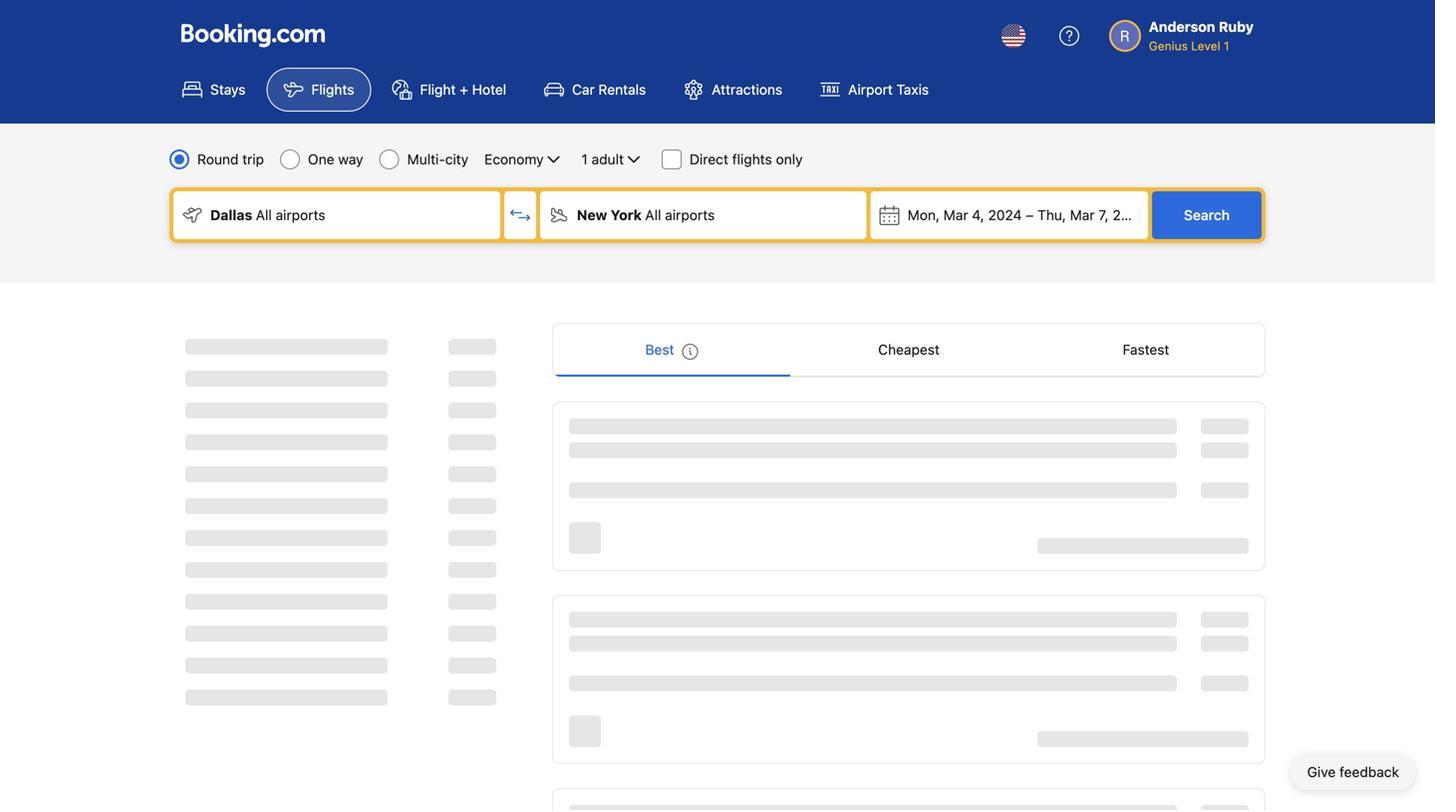 Task type: locate. For each thing, give the bounding box(es) containing it.
1 horizontal spatial airports
[[665, 207, 715, 223]]

booking.com logo image
[[181, 23, 325, 47], [181, 23, 325, 47]]

1 inside the anderson ruby genius level 1
[[1224, 39, 1230, 53]]

flight + hotel link
[[375, 68, 523, 112]]

1 horizontal spatial 2024
[[1113, 207, 1147, 223]]

stays
[[210, 81, 246, 98]]

4,
[[972, 207, 985, 223]]

fastest button
[[1028, 324, 1265, 376]]

anderson
[[1149, 18, 1216, 35]]

airports down direct
[[665, 207, 715, 223]]

best image
[[682, 344, 698, 360]]

1 inside popup button
[[582, 151, 588, 167]]

2 all from the left
[[645, 207, 661, 223]]

dallas all airports
[[210, 207, 325, 223]]

2024
[[988, 207, 1022, 223], [1113, 207, 1147, 223]]

2024 left –
[[988, 207, 1022, 223]]

airport taxis
[[848, 81, 929, 98]]

tab list
[[553, 324, 1265, 378]]

airports down one
[[276, 207, 325, 223]]

1 right level at top
[[1224, 39, 1230, 53]]

level
[[1191, 39, 1221, 53]]

way
[[338, 151, 363, 167]]

1 adult button
[[580, 148, 646, 171]]

1 horizontal spatial mar
[[1070, 207, 1095, 223]]

flight
[[420, 81, 456, 98]]

airports
[[276, 207, 325, 223], [665, 207, 715, 223]]

flights
[[732, 151, 772, 167]]

all right the york
[[645, 207, 661, 223]]

0 horizontal spatial all
[[256, 207, 272, 223]]

mar left the 7, on the top
[[1070, 207, 1095, 223]]

mar left 4,
[[944, 207, 968, 223]]

only
[[776, 151, 803, 167]]

tab list containing best
[[553, 324, 1265, 378]]

best
[[645, 341, 674, 358]]

2 2024 from the left
[[1113, 207, 1147, 223]]

search button
[[1152, 191, 1262, 239]]

car
[[572, 81, 595, 98]]

mar
[[944, 207, 968, 223], [1070, 207, 1095, 223]]

2 mar from the left
[[1070, 207, 1095, 223]]

0 horizontal spatial mar
[[944, 207, 968, 223]]

1 2024 from the left
[[988, 207, 1022, 223]]

0 horizontal spatial airports
[[276, 207, 325, 223]]

dallas
[[210, 207, 252, 223]]

flight + hotel
[[420, 81, 506, 98]]

round
[[197, 151, 239, 167]]

economy
[[485, 151, 544, 167]]

1 left 'adult'
[[582, 151, 588, 167]]

new
[[577, 207, 607, 223]]

multi-city
[[407, 151, 469, 167]]

1 all from the left
[[256, 207, 272, 223]]

1 mar from the left
[[944, 207, 968, 223]]

city
[[445, 151, 469, 167]]

all right dallas
[[256, 207, 272, 223]]

0 horizontal spatial 2024
[[988, 207, 1022, 223]]

best button
[[553, 324, 790, 376]]

1
[[1224, 39, 1230, 53], [582, 151, 588, 167]]

rentals
[[599, 81, 646, 98]]

adult
[[592, 151, 624, 167]]

one
[[308, 151, 334, 167]]

anderson ruby genius level 1
[[1149, 18, 1254, 53]]

give feedback
[[1307, 764, 1399, 780]]

airport taxis link
[[804, 68, 946, 112]]

flights link
[[267, 68, 371, 112]]

2024 right the 7, on the top
[[1113, 207, 1147, 223]]

genius
[[1149, 39, 1188, 53]]

0 vertical spatial 1
[[1224, 39, 1230, 53]]

1 horizontal spatial 1
[[1224, 39, 1230, 53]]

give
[[1307, 764, 1336, 780]]

attractions
[[712, 81, 783, 98]]

1 horizontal spatial all
[[645, 207, 661, 223]]

+
[[460, 81, 468, 98]]

feedback
[[1340, 764, 1399, 780]]

0 horizontal spatial 1
[[582, 151, 588, 167]]

mon,
[[908, 207, 940, 223]]

all
[[256, 207, 272, 223], [645, 207, 661, 223]]

1 vertical spatial 1
[[582, 151, 588, 167]]



Task type: vqa. For each thing, say whether or not it's contained in the screenshot.
EWR within the Tue 19 Dec · 21:13 EWR · Newark Liberty International Apt
no



Task type: describe. For each thing, give the bounding box(es) containing it.
airport
[[848, 81, 893, 98]]

mon, mar 4, 2024 – thu, mar 7, 2024 button
[[871, 191, 1148, 239]]

york
[[611, 207, 642, 223]]

search
[[1184, 207, 1230, 223]]

car rentals
[[572, 81, 646, 98]]

1 airports from the left
[[276, 207, 325, 223]]

direct flights only
[[690, 151, 803, 167]]

cheapest
[[878, 341, 940, 358]]

taxis
[[897, 81, 929, 98]]

ruby
[[1219, 18, 1254, 35]]

trip
[[242, 151, 264, 167]]

multi-
[[407, 151, 445, 167]]

fastest
[[1123, 341, 1170, 358]]

thu,
[[1038, 207, 1066, 223]]

give feedback button
[[1292, 755, 1415, 790]]

2 airports from the left
[[665, 207, 715, 223]]

best image
[[682, 344, 698, 360]]

stays link
[[165, 68, 263, 112]]

attractions link
[[667, 68, 800, 112]]

direct
[[690, 151, 729, 167]]

one way
[[308, 151, 363, 167]]

new york all airports
[[577, 207, 715, 223]]

mon, mar 4, 2024 – thu, mar 7, 2024
[[908, 207, 1147, 223]]

flights
[[311, 81, 354, 98]]

hotel
[[472, 81, 506, 98]]

cheapest button
[[790, 324, 1028, 376]]

1 adult
[[582, 151, 624, 167]]

car rentals link
[[527, 68, 663, 112]]

round trip
[[197, 151, 264, 167]]

7,
[[1099, 207, 1109, 223]]

–
[[1026, 207, 1034, 223]]



